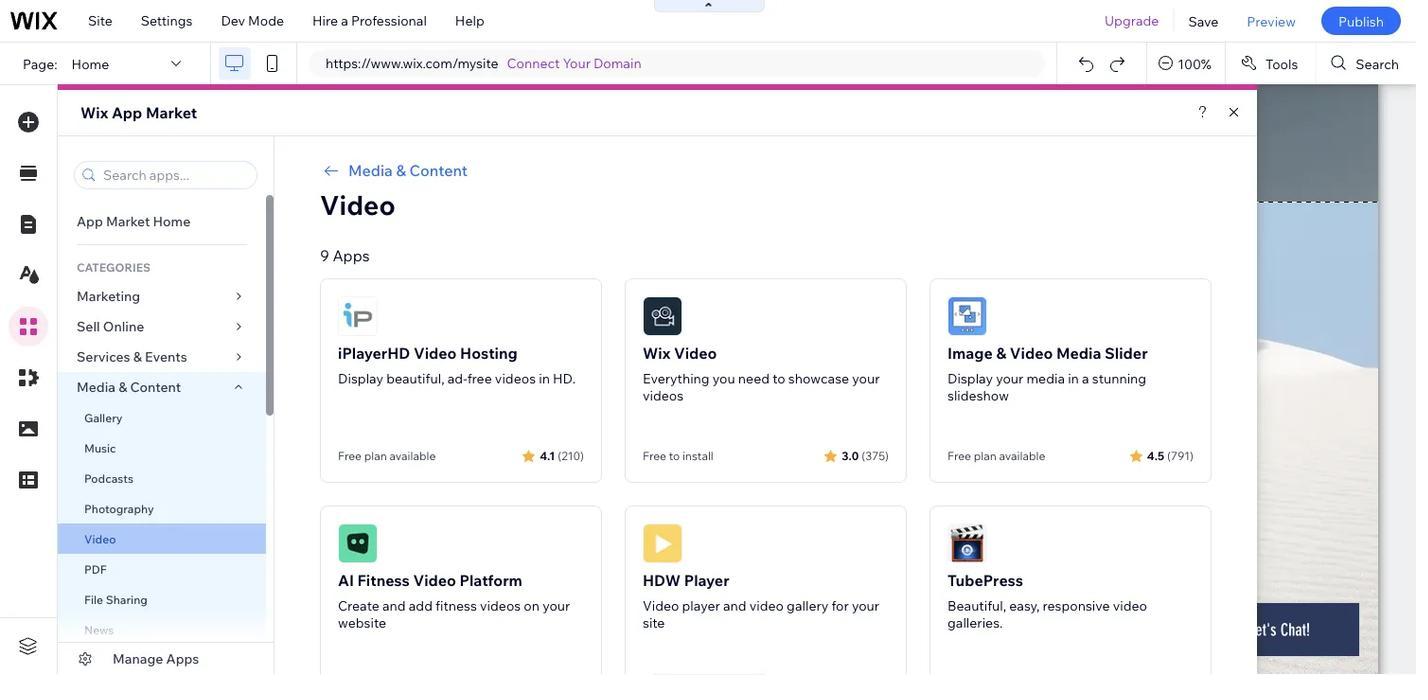 Task type: vqa. For each thing, say whether or not it's contained in the screenshot.
content
yes



Task type: locate. For each thing, give the bounding box(es) containing it.
video inside 'link'
[[84, 532, 116, 546]]

display inside image & video media slider display your media in a stunning slideshow
[[948, 370, 993, 387]]

2 display from the left
[[948, 370, 993, 387]]

videos
[[495, 370, 536, 387], [643, 387, 684, 404], [480, 597, 521, 614]]

display
[[338, 370, 383, 387], [948, 370, 993, 387]]

0 horizontal spatial plan
[[364, 449, 387, 463]]

https://www.wix.com/mysite connect your domain
[[326, 55, 642, 71]]

media up 'media'
[[1057, 344, 1102, 363]]

2 available from the left
[[999, 449, 1046, 463]]

wix for wix app market
[[80, 103, 108, 122]]

1 vertical spatial videos
[[643, 387, 684, 404]]

hdw player video player and video gallery for your site
[[643, 571, 880, 631]]

help
[[455, 12, 485, 29]]

free plan available down beautiful,
[[338, 449, 436, 463]]

2 in from the left
[[1068, 370, 1079, 387]]

iplayerhd video hosting logo image
[[338, 296, 378, 336]]

ai fitness video platform logo image
[[338, 524, 378, 563]]

2 plan from the left
[[974, 449, 997, 463]]

your inside the 'hdw player video player and video gallery for your site'
[[852, 597, 880, 614]]

2 vertical spatial media
[[77, 379, 116, 395]]

display inside iplayerhd video hosting display beautiful, ad-free videos in hd.
[[338, 370, 383, 387]]

photography
[[84, 501, 154, 516]]

1 vertical spatial a
[[1082, 370, 1090, 387]]

home
[[72, 55, 109, 72], [153, 213, 191, 230]]

iplayerhd video hosting display beautiful, ad-free videos in hd.
[[338, 344, 576, 387]]

1 horizontal spatial plan
[[974, 449, 997, 463]]

app
[[112, 103, 142, 122], [77, 213, 103, 230]]

events
[[145, 348, 187, 365]]

content
[[410, 161, 468, 180], [130, 379, 181, 395]]

video right responsive
[[1113, 597, 1148, 614]]

wix down site at the top of the page
[[80, 103, 108, 122]]

0 horizontal spatial free plan available
[[338, 449, 436, 463]]

apps for manage apps
[[166, 651, 199, 667]]

1 horizontal spatial video
[[1113, 597, 1148, 614]]

news
[[84, 623, 114, 637]]

0 horizontal spatial apps
[[166, 651, 199, 667]]

hd.
[[553, 370, 576, 387]]

0 vertical spatial media & content
[[348, 161, 468, 180]]

2 and from the left
[[723, 597, 747, 614]]

and
[[383, 597, 406, 614], [723, 597, 747, 614]]

1 available from the left
[[390, 449, 436, 463]]

slider
[[1105, 344, 1148, 363]]

apps down news link
[[166, 651, 199, 667]]

media & content link
[[320, 159, 1212, 182], [58, 372, 266, 402]]

1 free plan available from the left
[[338, 449, 436, 463]]

free
[[467, 370, 492, 387]]

market up categories
[[106, 213, 150, 230]]

1 vertical spatial content
[[130, 379, 181, 395]]

0 horizontal spatial video
[[750, 597, 784, 614]]

videos right the free
[[495, 370, 536, 387]]

4.5
[[1147, 448, 1165, 463]]

available down beautiful,
[[390, 449, 436, 463]]

1 horizontal spatial media & content link
[[320, 159, 1212, 182]]

dev
[[221, 12, 245, 29]]

apps right 9
[[333, 246, 370, 265]]

1 horizontal spatial display
[[948, 370, 993, 387]]

marketing
[[77, 288, 140, 304]]

1 vertical spatial media & content
[[77, 379, 181, 395]]

wix up everything
[[643, 344, 671, 363]]

a
[[341, 12, 348, 29], [1082, 370, 1090, 387]]

plan down beautiful,
[[364, 449, 387, 463]]

free
[[338, 449, 362, 463], [643, 449, 667, 463], [948, 449, 971, 463]]

video inside iplayerhd video hosting display beautiful, ad-free videos in hd.
[[414, 344, 457, 363]]

1 horizontal spatial available
[[999, 449, 1046, 463]]

a inside image & video media slider display your media in a stunning slideshow
[[1082, 370, 1090, 387]]

app up search apps... field
[[112, 103, 142, 122]]

in for hosting
[[539, 370, 550, 387]]

video inside image & video media slider display your media in a stunning slideshow
[[1010, 344, 1053, 363]]

1 horizontal spatial free plan available
[[948, 449, 1046, 463]]

0 vertical spatial market
[[146, 103, 197, 122]]

plan down slideshow on the bottom right of page
[[974, 449, 997, 463]]

free up ai fitness video platform logo
[[338, 449, 362, 463]]

in inside iplayerhd video hosting display beautiful, ad-free videos in hd.
[[539, 370, 550, 387]]

0 vertical spatial app
[[112, 103, 142, 122]]

video up everything
[[674, 344, 717, 363]]

video inside wix video everything you need to showcase your videos
[[674, 344, 717, 363]]

1 horizontal spatial apps
[[333, 246, 370, 265]]

1 horizontal spatial free
[[643, 449, 667, 463]]

1 vertical spatial to
[[669, 449, 680, 463]]

0 horizontal spatial a
[[341, 12, 348, 29]]

manage apps
[[113, 651, 199, 667]]

0 vertical spatial media
[[348, 161, 393, 180]]

1 plan from the left
[[364, 449, 387, 463]]

to left install
[[669, 449, 680, 463]]

media
[[348, 161, 393, 180], [1057, 344, 1102, 363], [77, 379, 116, 395]]

on
[[524, 597, 540, 614]]

1 horizontal spatial home
[[153, 213, 191, 230]]

free plan available
[[338, 449, 436, 463], [948, 449, 1046, 463]]

to right need
[[773, 370, 786, 387]]

domain
[[594, 55, 642, 71]]

iplayerhd
[[338, 344, 410, 363]]

add
[[409, 597, 433, 614]]

2 free plan available from the left
[[948, 449, 1046, 463]]

wix for wix video everything you need to showcase your videos
[[643, 344, 671, 363]]

display down iplayerhd
[[338, 370, 383, 387]]

preview
[[1247, 13, 1296, 29]]

0 vertical spatial to
[[773, 370, 786, 387]]

2 horizontal spatial media
[[1057, 344, 1102, 363]]

1 vertical spatial media & content link
[[58, 372, 266, 402]]

and inside ai fitness video platform create and add fitness videos on your website
[[383, 597, 406, 614]]

0 vertical spatial media & content link
[[320, 159, 1212, 182]]

in for video
[[1068, 370, 1079, 387]]

1 in from the left
[[539, 370, 550, 387]]

2 video from the left
[[1113, 597, 1148, 614]]

free plan available down slideshow on the bottom right of page
[[948, 449, 1046, 463]]

your inside wix video everything you need to showcase your videos
[[852, 370, 880, 387]]

in right 'media'
[[1068, 370, 1079, 387]]

image
[[948, 344, 993, 363]]

media up 9 apps
[[348, 161, 393, 180]]

app up categories
[[77, 213, 103, 230]]

in inside image & video media slider display your media in a stunning slideshow
[[1068, 370, 1079, 387]]

4.1 (210)
[[540, 448, 584, 463]]

need
[[738, 370, 770, 387]]

and right player
[[723, 597, 747, 614]]

save button
[[1175, 0, 1233, 42]]

videos inside iplayerhd video hosting display beautiful, ad-free videos in hd.
[[495, 370, 536, 387]]

image & video media slider display your media in a stunning slideshow
[[948, 344, 1148, 404]]

& inside image & video media slider display your media in a stunning slideshow
[[997, 344, 1007, 363]]

1 vertical spatial wix
[[643, 344, 671, 363]]

1 horizontal spatial to
[[773, 370, 786, 387]]

your inside ai fitness video platform create and add fitness videos on your website
[[543, 597, 570, 614]]

your up slideshow on the bottom right of page
[[996, 370, 1024, 387]]

2 horizontal spatial free
[[948, 449, 971, 463]]

music
[[84, 441, 116, 455]]

publish button
[[1322, 7, 1401, 35]]

available
[[390, 449, 436, 463], [999, 449, 1046, 463]]

https://www.wix.com/mysite
[[326, 55, 499, 71]]

1 video from the left
[[750, 597, 784, 614]]

0 vertical spatial wix
[[80, 103, 108, 122]]

0 vertical spatial apps
[[333, 246, 370, 265]]

display up slideshow on the bottom right of page
[[948, 370, 993, 387]]

your
[[852, 370, 880, 387], [996, 370, 1024, 387], [543, 597, 570, 614], [852, 597, 880, 614]]

1 horizontal spatial media
[[348, 161, 393, 180]]

your right on
[[543, 597, 570, 614]]

ad-
[[448, 370, 467, 387]]

a right hire
[[341, 12, 348, 29]]

available for media
[[999, 449, 1046, 463]]

videos for wix video
[[643, 387, 684, 404]]

video up beautiful,
[[414, 344, 457, 363]]

(791)
[[1168, 448, 1194, 463]]

video up pdf
[[84, 532, 116, 546]]

0 horizontal spatial display
[[338, 370, 383, 387]]

0 vertical spatial home
[[72, 55, 109, 72]]

sell online link
[[58, 312, 266, 342]]

2 vertical spatial videos
[[480, 597, 521, 614]]

your right showcase
[[852, 370, 880, 387]]

apps inside button
[[166, 651, 199, 667]]

1 horizontal spatial and
[[723, 597, 747, 614]]

media inside image & video media slider display your media in a stunning slideshow
[[1057, 344, 1102, 363]]

market up search apps... field
[[146, 103, 197, 122]]

video up 'media'
[[1010, 344, 1053, 363]]

1 horizontal spatial a
[[1082, 370, 1090, 387]]

0 vertical spatial a
[[341, 12, 348, 29]]

media
[[1027, 370, 1065, 387]]

in left hd.
[[539, 370, 550, 387]]

photography link
[[58, 493, 266, 524]]

free left install
[[643, 449, 667, 463]]

wix video logo image
[[643, 296, 683, 336]]

videos inside ai fitness video platform create and add fitness videos on your website
[[480, 597, 521, 614]]

videos down platform
[[480, 597, 521, 614]]

for
[[832, 597, 849, 614]]

platform
[[460, 571, 523, 590]]

1 vertical spatial app
[[77, 213, 103, 230]]

1 free from the left
[[338, 449, 362, 463]]

0 horizontal spatial available
[[390, 449, 436, 463]]

2 free from the left
[[643, 449, 667, 463]]

1 display from the left
[[338, 370, 383, 387]]

pdf link
[[58, 554, 266, 584]]

categories
[[77, 260, 151, 274]]

free down slideshow on the bottom right of page
[[948, 449, 971, 463]]

4.1
[[540, 448, 555, 463]]

website
[[338, 615, 386, 631]]

video up add
[[413, 571, 456, 590]]

1 horizontal spatial wix
[[643, 344, 671, 363]]

3 free from the left
[[948, 449, 971, 463]]

services & events link
[[58, 342, 266, 372]]

1 horizontal spatial in
[[1068, 370, 1079, 387]]

0 vertical spatial videos
[[495, 370, 536, 387]]

videos inside wix video everything you need to showcase your videos
[[643, 387, 684, 404]]

0 horizontal spatial in
[[539, 370, 550, 387]]

video
[[750, 597, 784, 614], [1113, 597, 1148, 614]]

0 horizontal spatial app
[[77, 213, 103, 230]]

1 vertical spatial market
[[106, 213, 150, 230]]

media down services
[[77, 379, 116, 395]]

videos down everything
[[643, 387, 684, 404]]

player
[[684, 571, 730, 590]]

& inside services & events link
[[133, 348, 142, 365]]

0 horizontal spatial wix
[[80, 103, 108, 122]]

available down slideshow on the bottom right of page
[[999, 449, 1046, 463]]

home down site at the top of the page
[[72, 55, 109, 72]]

0 vertical spatial content
[[410, 161, 468, 180]]

0 horizontal spatial content
[[130, 379, 181, 395]]

0 horizontal spatial free
[[338, 449, 362, 463]]

1 vertical spatial apps
[[166, 651, 199, 667]]

plan for media
[[974, 449, 997, 463]]

video left gallery
[[750, 597, 784, 614]]

0 horizontal spatial and
[[383, 597, 406, 614]]

gallery
[[84, 410, 123, 425]]

0 horizontal spatial media & content link
[[58, 372, 266, 402]]

wix
[[80, 103, 108, 122], [643, 344, 671, 363]]

and left add
[[383, 597, 406, 614]]

your right for
[[852, 597, 880, 614]]

video up site
[[643, 597, 679, 614]]

slideshow
[[948, 387, 1009, 404]]

1 vertical spatial media
[[1057, 344, 1102, 363]]

wix inside wix video everything you need to showcase your videos
[[643, 344, 671, 363]]

video inside the 'hdw player video player and video gallery for your site'
[[643, 597, 679, 614]]

1 and from the left
[[383, 597, 406, 614]]

video
[[320, 188, 395, 221], [414, 344, 457, 363], [674, 344, 717, 363], [1010, 344, 1053, 363], [84, 532, 116, 546], [413, 571, 456, 590], [643, 597, 679, 614]]

site
[[88, 12, 112, 29]]

home down search apps... field
[[153, 213, 191, 230]]

a left stunning
[[1082, 370, 1090, 387]]

beautiful,
[[948, 597, 1007, 614]]



Task type: describe. For each thing, give the bounding box(es) containing it.
showcase
[[789, 370, 849, 387]]

marketing link
[[58, 281, 266, 312]]

tubepress beautiful, easy, responsive video galleries.
[[948, 571, 1148, 631]]

4.5 (791)
[[1147, 448, 1194, 463]]

videos for ai fitness video platform
[[480, 597, 521, 614]]

beautiful,
[[386, 370, 445, 387]]

services
[[77, 348, 130, 365]]

free plan available for display
[[338, 449, 436, 463]]

9 apps
[[320, 246, 370, 265]]

pdf
[[84, 562, 107, 576]]

to inside wix video everything you need to showcase your videos
[[773, 370, 786, 387]]

site
[[643, 615, 665, 631]]

and inside the 'hdw player video player and video gallery for your site'
[[723, 597, 747, 614]]

0 horizontal spatial home
[[72, 55, 109, 72]]

9
[[320, 246, 329, 265]]

upgrade
[[1105, 12, 1159, 29]]

hosting
[[460, 344, 518, 363]]

plan for display
[[364, 449, 387, 463]]

(375)
[[862, 448, 889, 463]]

(210)
[[558, 448, 584, 463]]

fitness
[[357, 571, 410, 590]]

free for image & video media slider
[[948, 449, 971, 463]]

0 horizontal spatial media & content
[[77, 379, 181, 395]]

app market home
[[77, 213, 191, 230]]

tools
[[1266, 55, 1299, 72]]

0 horizontal spatial to
[[669, 449, 680, 463]]

manage apps button
[[58, 643, 274, 675]]

your inside image & video media slider display your media in a stunning slideshow
[[996, 370, 1024, 387]]

podcasts link
[[58, 463, 266, 493]]

hire
[[313, 12, 338, 29]]

free plan available for media
[[948, 449, 1046, 463]]

wix video everything you need to showcase your videos
[[643, 344, 880, 404]]

video inside the 'hdw player video player and video gallery for your site'
[[750, 597, 784, 614]]

galleries.
[[948, 615, 1003, 631]]

apps for 9 apps
[[333, 246, 370, 265]]

stunning
[[1092, 370, 1147, 387]]

file
[[84, 592, 103, 606]]

available for display
[[390, 449, 436, 463]]

search button
[[1317, 43, 1417, 84]]

1 vertical spatial home
[[153, 213, 191, 230]]

hire a professional
[[313, 12, 427, 29]]

professional
[[351, 12, 427, 29]]

file sharing link
[[58, 584, 266, 615]]

video link
[[58, 524, 266, 554]]

create
[[338, 597, 380, 614]]

dev mode
[[221, 12, 284, 29]]

1 horizontal spatial content
[[410, 161, 468, 180]]

tools button
[[1226, 43, 1316, 84]]

wix app market
[[80, 103, 197, 122]]

video inside tubepress beautiful, easy, responsive video galleries.
[[1113, 597, 1148, 614]]

3.0
[[842, 448, 859, 463]]

easy,
[[1010, 597, 1040, 614]]

hdw player logo image
[[643, 524, 683, 563]]

ai
[[338, 571, 354, 590]]

app market home link
[[58, 206, 266, 237]]

podcasts
[[84, 471, 134, 485]]

1 horizontal spatial media & content
[[348, 161, 468, 180]]

100% button
[[1148, 43, 1225, 84]]

fitness
[[436, 597, 477, 614]]

news link
[[58, 615, 266, 645]]

sharing
[[106, 592, 148, 606]]

gallery
[[787, 597, 829, 614]]

Search apps... field
[[98, 162, 251, 188]]

publish
[[1339, 13, 1384, 29]]

tubepress logo image
[[948, 524, 988, 563]]

everything
[[643, 370, 710, 387]]

hdw
[[643, 571, 681, 590]]

sell
[[77, 318, 100, 335]]

you
[[713, 370, 735, 387]]

tubepress
[[948, 571, 1024, 590]]

online
[[103, 318, 144, 335]]

image & video media slider logo image
[[948, 296, 988, 336]]

0 horizontal spatial media
[[77, 379, 116, 395]]

free for iplayerhd video hosting
[[338, 449, 362, 463]]

free to install
[[643, 449, 714, 463]]

connect
[[507, 55, 560, 71]]

100%
[[1178, 55, 1212, 72]]

manage
[[113, 651, 163, 667]]

search
[[1356, 55, 1400, 72]]

responsive
[[1043, 597, 1110, 614]]

file sharing
[[84, 592, 148, 606]]

gallery link
[[58, 402, 266, 433]]

mode
[[248, 12, 284, 29]]

install
[[683, 449, 714, 463]]

video up 9 apps
[[320, 188, 395, 221]]

save
[[1189, 13, 1219, 29]]

services & events
[[77, 348, 187, 365]]

video inside ai fitness video platform create and add fitness videos on your website
[[413, 571, 456, 590]]

free for wix video
[[643, 449, 667, 463]]

sell online
[[77, 318, 144, 335]]

music link
[[58, 433, 266, 463]]

3.0 (375)
[[842, 448, 889, 463]]

1 horizontal spatial app
[[112, 103, 142, 122]]

your
[[563, 55, 591, 71]]



